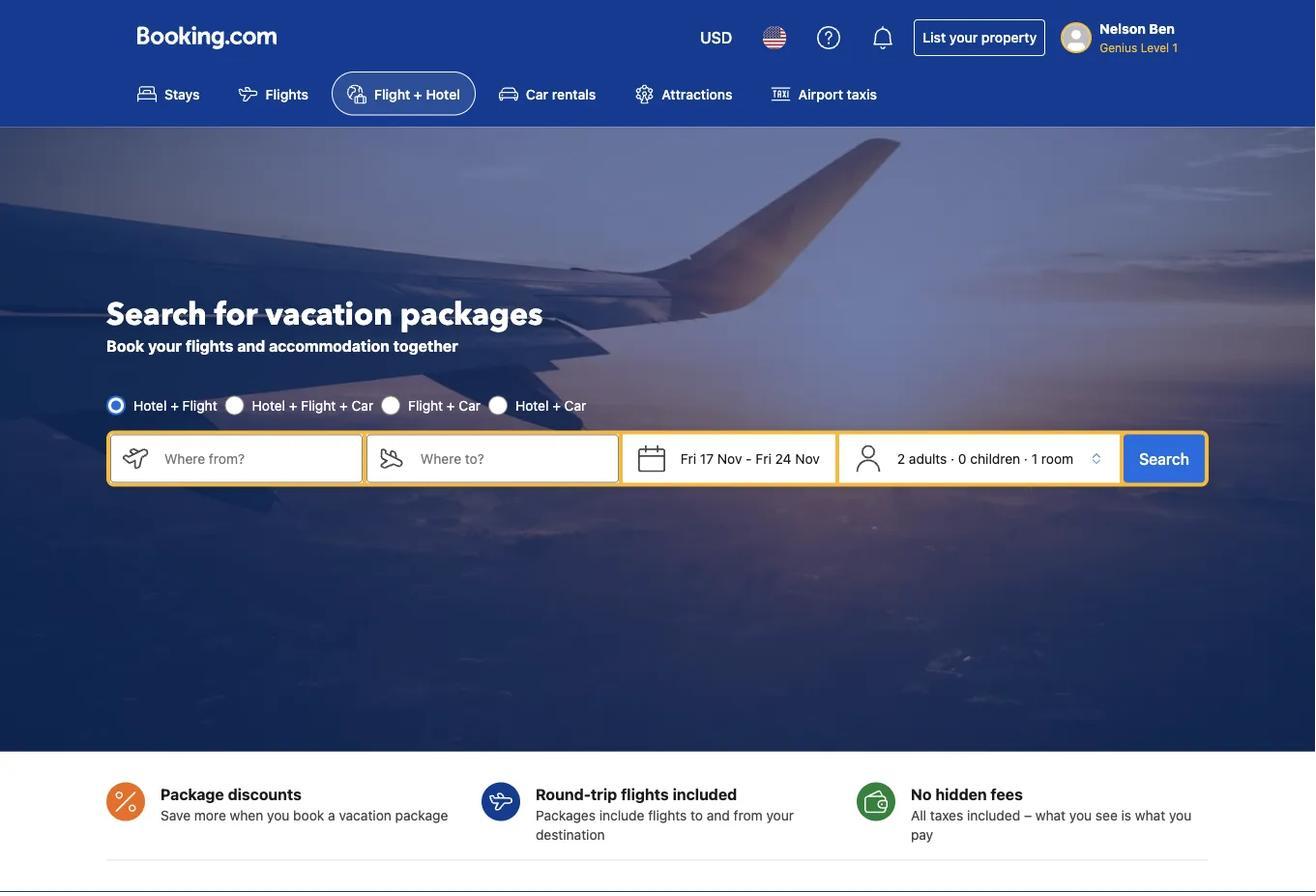 Task type: describe. For each thing, give the bounding box(es) containing it.
hotel for hotel + flight + car
[[252, 397, 285, 413]]

Where from? field
[[149, 435, 363, 483]]

see
[[1096, 807, 1118, 823]]

all
[[911, 807, 927, 823]]

flights for trip
[[648, 807, 687, 823]]

book
[[106, 336, 144, 355]]

discounts
[[228, 785, 302, 804]]

+ for hotel + car
[[552, 397, 561, 413]]

hidden
[[936, 785, 987, 804]]

flight + car
[[408, 397, 481, 413]]

included inside round-trip flights included packages include flights to and from your destination
[[673, 785, 737, 804]]

2 fri from the left
[[756, 450, 772, 466]]

2 nov from the left
[[795, 450, 820, 466]]

trip
[[591, 785, 617, 804]]

room
[[1041, 450, 1074, 466]]

list your property link
[[914, 19, 1046, 56]]

flights for for
[[185, 336, 234, 355]]

airport taxis link
[[756, 72, 893, 115]]

your inside the search for vacation packages book your flights and accommodation together
[[148, 336, 182, 355]]

booking.com online hotel reservations image
[[137, 26, 277, 49]]

level
[[1141, 41, 1169, 54]]

search button
[[1124, 435, 1205, 483]]

is
[[1121, 807, 1132, 823]]

search for search for vacation packages book your flights and accommodation together
[[106, 293, 207, 335]]

attractions
[[662, 86, 733, 102]]

packages
[[400, 293, 543, 335]]

24
[[775, 450, 792, 466]]

2
[[897, 450, 905, 466]]

and inside the search for vacation packages book your flights and accommodation together
[[237, 336, 265, 355]]

save
[[161, 807, 191, 823]]

stays link
[[122, 72, 215, 115]]

2 adults · 0 children · 1 room
[[897, 450, 1074, 466]]

2 you from the left
[[1069, 807, 1092, 823]]

search for vacation packages book your flights and accommodation together
[[106, 293, 543, 355]]

car rentals link
[[483, 72, 611, 115]]

-
[[746, 450, 752, 466]]

property
[[982, 29, 1037, 45]]

+ for flight + hotel
[[414, 86, 422, 102]]

more
[[194, 807, 226, 823]]

destination
[[536, 827, 605, 843]]

1 nov from the left
[[717, 450, 742, 466]]

1 fri from the left
[[681, 450, 696, 466]]

accommodation
[[269, 336, 390, 355]]

packages
[[536, 807, 596, 823]]

together
[[393, 336, 458, 355]]

book
[[293, 807, 324, 823]]

include
[[599, 807, 645, 823]]

hotel + car
[[515, 397, 586, 413]]

list
[[923, 29, 946, 45]]

1 what from the left
[[1036, 807, 1066, 823]]

hotel for hotel + car
[[515, 397, 549, 413]]

2 what from the left
[[1135, 807, 1165, 823]]

3 you from the left
[[1169, 807, 1192, 823]]



Task type: vqa. For each thing, say whether or not it's contained in the screenshot.
'Bliss' inside the the What type of room can I book at Bliss Boutique Hotel? dropdown button
no



Task type: locate. For each thing, give the bounding box(es) containing it.
0 horizontal spatial what
[[1036, 807, 1066, 823]]

flight + hotel
[[374, 86, 460, 102]]

flights down for
[[185, 336, 234, 355]]

2 horizontal spatial you
[[1169, 807, 1192, 823]]

for
[[215, 293, 258, 335]]

and
[[237, 336, 265, 355], [707, 807, 730, 823]]

included up to
[[673, 785, 737, 804]]

flights up include
[[621, 785, 669, 804]]

flights
[[266, 86, 309, 102]]

1 vertical spatial and
[[707, 807, 730, 823]]

vacation up accommodation
[[265, 293, 392, 335]]

0 horizontal spatial included
[[673, 785, 737, 804]]

2 vertical spatial flights
[[648, 807, 687, 823]]

to
[[691, 807, 703, 823]]

search for search
[[1139, 450, 1190, 468]]

stays
[[164, 86, 200, 102]]

1 left room
[[1032, 450, 1038, 466]]

1 horizontal spatial fri
[[756, 450, 772, 466]]

taxis
[[847, 86, 877, 102]]

adults
[[909, 450, 947, 466]]

when
[[230, 807, 263, 823]]

and down for
[[237, 336, 265, 355]]

and inside round-trip flights included packages include flights to and from your destination
[[707, 807, 730, 823]]

1 vertical spatial search
[[1139, 450, 1190, 468]]

airport
[[798, 86, 843, 102]]

vacation inside the package discounts save more when you book a vacation package
[[339, 807, 392, 823]]

1 horizontal spatial nov
[[795, 450, 820, 466]]

2 horizontal spatial your
[[950, 29, 978, 45]]

ben
[[1149, 21, 1175, 37]]

1 horizontal spatial search
[[1139, 450, 1190, 468]]

1 you from the left
[[267, 807, 290, 823]]

0 horizontal spatial you
[[267, 807, 290, 823]]

usd button
[[689, 15, 744, 61]]

included down fees
[[967, 807, 1020, 823]]

nelson
[[1100, 21, 1146, 37]]

nelson ben genius level 1
[[1100, 21, 1178, 54]]

fri
[[681, 450, 696, 466], [756, 450, 772, 466]]

1 · from the left
[[951, 450, 955, 466]]

list your property
[[923, 29, 1037, 45]]

0 horizontal spatial and
[[237, 336, 265, 355]]

nov right "24"
[[795, 450, 820, 466]]

fri right -
[[756, 450, 772, 466]]

you
[[267, 807, 290, 823], [1069, 807, 1092, 823], [1169, 807, 1192, 823]]

1 vertical spatial vacation
[[339, 807, 392, 823]]

flights inside the search for vacation packages book your flights and accommodation together
[[185, 336, 234, 355]]

your inside list your property link
[[950, 29, 978, 45]]

what
[[1036, 807, 1066, 823], [1135, 807, 1165, 823]]

1 horizontal spatial your
[[766, 807, 794, 823]]

attractions link
[[619, 72, 748, 115]]

1 horizontal spatial you
[[1069, 807, 1092, 823]]

0 vertical spatial 1
[[1173, 41, 1178, 54]]

0 horizontal spatial ·
[[951, 450, 955, 466]]

what right –
[[1036, 807, 1066, 823]]

0 horizontal spatial fri
[[681, 450, 696, 466]]

+ for hotel + flight
[[170, 397, 179, 413]]

1 horizontal spatial 1
[[1173, 41, 1178, 54]]

rentals
[[552, 86, 596, 102]]

your right from
[[766, 807, 794, 823]]

no
[[911, 785, 932, 804]]

round-trip flights included packages include flights to and from your destination
[[536, 785, 794, 843]]

hotel
[[426, 86, 460, 102], [133, 397, 167, 413], [252, 397, 285, 413], [515, 397, 549, 413]]

hotel + flight
[[133, 397, 217, 413]]

flight
[[374, 86, 410, 102], [182, 397, 217, 413], [301, 397, 336, 413], [408, 397, 443, 413]]

fri left 17
[[681, 450, 696, 466]]

0 vertical spatial and
[[237, 336, 265, 355]]

included
[[673, 785, 737, 804], [967, 807, 1020, 823]]

what right is
[[1135, 807, 1165, 823]]

hotel + flight + car
[[252, 397, 373, 413]]

pay
[[911, 827, 933, 843]]

0 vertical spatial vacation
[[265, 293, 392, 335]]

round-
[[536, 785, 591, 804]]

1 horizontal spatial included
[[967, 807, 1020, 823]]

package
[[161, 785, 224, 804]]

car rentals
[[526, 86, 596, 102]]

2 vertical spatial your
[[766, 807, 794, 823]]

flights
[[185, 336, 234, 355], [621, 785, 669, 804], [648, 807, 687, 823]]

+ for flight + car
[[447, 397, 455, 413]]

search inside the search for vacation packages book your flights and accommodation together
[[106, 293, 207, 335]]

taxes
[[930, 807, 963, 823]]

a
[[328, 807, 335, 823]]

1 vertical spatial included
[[967, 807, 1020, 823]]

package discounts save more when you book a vacation package
[[161, 785, 448, 823]]

your right the list
[[950, 29, 978, 45]]

+
[[414, 86, 422, 102], [170, 397, 179, 413], [289, 397, 297, 413], [340, 397, 348, 413], [447, 397, 455, 413], [552, 397, 561, 413]]

vacation
[[265, 293, 392, 335], [339, 807, 392, 823]]

children
[[970, 450, 1020, 466]]

flights left to
[[648, 807, 687, 823]]

you down discounts
[[267, 807, 290, 823]]

included inside no hidden fees all taxes included – what you see is what you pay
[[967, 807, 1020, 823]]

your inside round-trip flights included packages include flights to and from your destination
[[766, 807, 794, 823]]

vacation right a
[[339, 807, 392, 823]]

your right book
[[148, 336, 182, 355]]

+ for hotel + flight + car
[[289, 397, 297, 413]]

fees
[[991, 785, 1023, 804]]

0 horizontal spatial 1
[[1032, 450, 1038, 466]]

0 horizontal spatial nov
[[717, 450, 742, 466]]

fri 17 nov - fri 24 nov
[[681, 450, 820, 466]]

package
[[395, 807, 448, 823]]

· left 0
[[951, 450, 955, 466]]

vacation inside the search for vacation packages book your flights and accommodation together
[[265, 293, 392, 335]]

car
[[526, 86, 548, 102], [352, 397, 373, 413], [459, 397, 481, 413], [564, 397, 586, 413]]

and right to
[[707, 807, 730, 823]]

1 right level
[[1173, 41, 1178, 54]]

you left see
[[1069, 807, 1092, 823]]

from
[[734, 807, 763, 823]]

genius
[[1100, 41, 1138, 54]]

0 vertical spatial included
[[673, 785, 737, 804]]

17
[[700, 450, 714, 466]]

you right is
[[1169, 807, 1192, 823]]

search inside search button
[[1139, 450, 1190, 468]]

2 · from the left
[[1024, 450, 1028, 466]]

your
[[950, 29, 978, 45], [148, 336, 182, 355], [766, 807, 794, 823]]

Where to? field
[[405, 435, 619, 483]]

0 vertical spatial search
[[106, 293, 207, 335]]

1 horizontal spatial ·
[[1024, 450, 1028, 466]]

nov left -
[[717, 450, 742, 466]]

–
[[1024, 807, 1032, 823]]

1
[[1173, 41, 1178, 54], [1032, 450, 1038, 466]]

1 vertical spatial your
[[148, 336, 182, 355]]

nov
[[717, 450, 742, 466], [795, 450, 820, 466]]

0
[[958, 450, 967, 466]]

·
[[951, 450, 955, 466], [1024, 450, 1028, 466]]

0 horizontal spatial search
[[106, 293, 207, 335]]

flights link
[[223, 72, 324, 115]]

1 vertical spatial 1
[[1032, 450, 1038, 466]]

0 vertical spatial flights
[[185, 336, 234, 355]]

1 horizontal spatial what
[[1135, 807, 1165, 823]]

0 vertical spatial your
[[950, 29, 978, 45]]

no hidden fees all taxes included – what you see is what you pay
[[911, 785, 1192, 843]]

hotel for hotel + flight
[[133, 397, 167, 413]]

· right children
[[1024, 450, 1028, 466]]

airport taxis
[[798, 86, 877, 102]]

search
[[106, 293, 207, 335], [1139, 450, 1190, 468]]

you inside the package discounts save more when you book a vacation package
[[267, 807, 290, 823]]

usd
[[700, 29, 732, 47]]

0 horizontal spatial your
[[148, 336, 182, 355]]

flight + hotel link
[[332, 72, 476, 115]]

1 vertical spatial flights
[[621, 785, 669, 804]]

1 inside nelson ben genius level 1
[[1173, 41, 1178, 54]]

1 horizontal spatial and
[[707, 807, 730, 823]]



